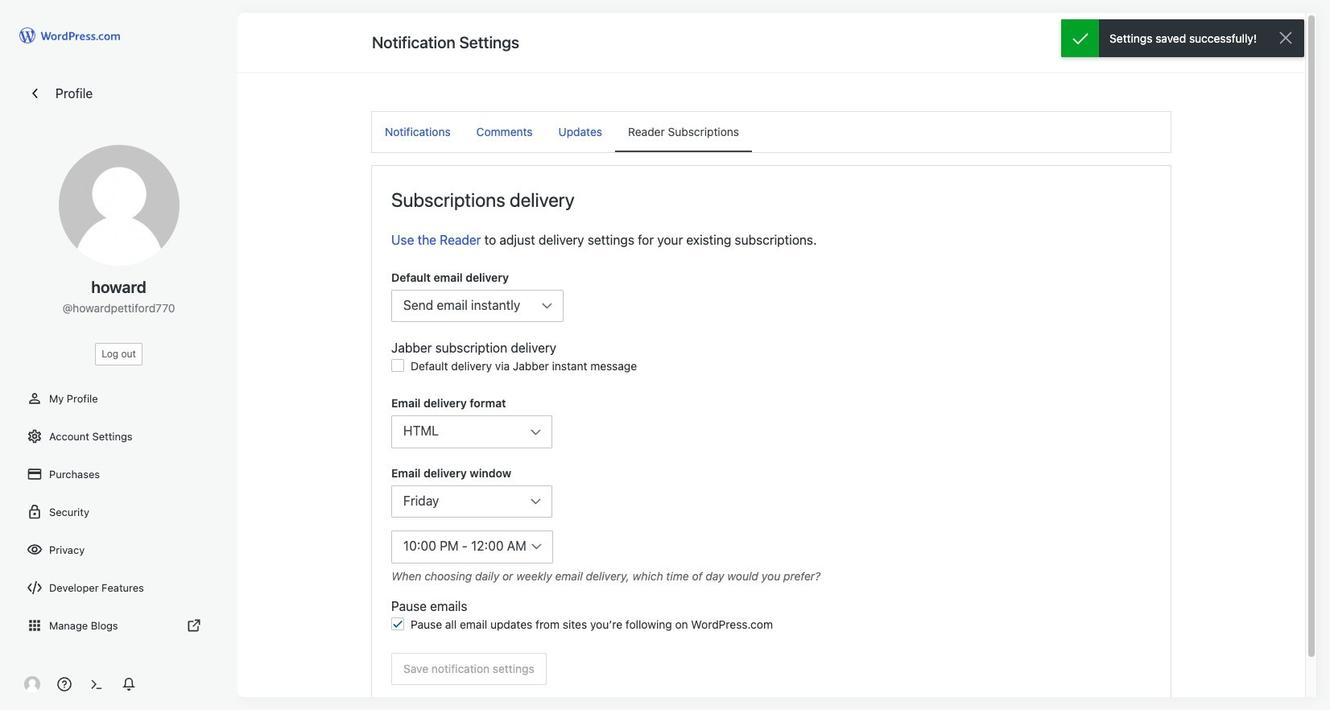 Task type: locate. For each thing, give the bounding box(es) containing it.
group
[[391, 269, 1152, 323], [391, 339, 1152, 379], [391, 395, 1152, 448], [391, 465, 1152, 584], [391, 597, 1152, 637]]

2 group from the top
[[391, 339, 1152, 379]]

lock image
[[27, 504, 43, 520]]

menu
[[372, 112, 1171, 152]]

none checkbox inside 'group'
[[391, 360, 404, 372]]

None checkbox
[[391, 360, 404, 372]]

0 vertical spatial howard image
[[58, 145, 179, 266]]

none checkbox inside 'group'
[[391, 617, 404, 630]]

settings image
[[27, 429, 43, 445]]

0 horizontal spatial howard image
[[24, 677, 40, 693]]

None checkbox
[[391, 617, 404, 630]]

1 group from the top
[[391, 269, 1152, 323]]

person image
[[27, 391, 43, 407]]

apps image
[[27, 618, 43, 634]]

visibility image
[[27, 542, 43, 558]]

1 vertical spatial howard image
[[24, 677, 40, 693]]

howard image
[[58, 145, 179, 266], [24, 677, 40, 693]]

notice status
[[1062, 19, 1305, 57]]

main content
[[353, 13, 1191, 710]]



Task type: vqa. For each thing, say whether or not it's contained in the screenshot.
Menu
yes



Task type: describe. For each thing, give the bounding box(es) containing it.
credit_card image
[[27, 466, 43, 482]]

1 horizontal spatial howard image
[[58, 145, 179, 266]]

5 group from the top
[[391, 597, 1152, 637]]

4 group from the top
[[391, 465, 1152, 584]]

dismiss image
[[1277, 28, 1296, 48]]

3 group from the top
[[391, 395, 1152, 448]]



